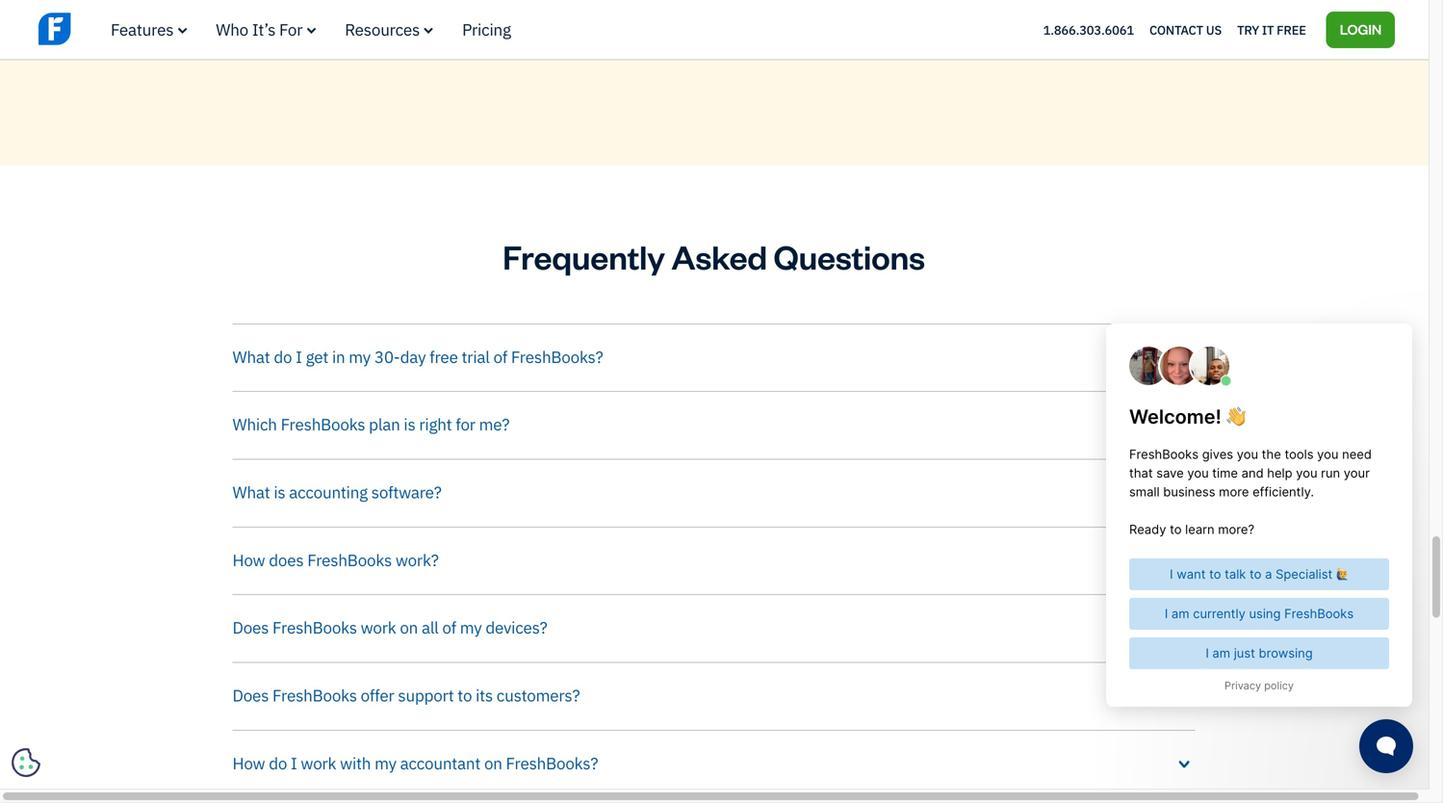 Task type: locate. For each thing, give the bounding box(es) containing it.
is
[[404, 414, 416, 435], [274, 481, 285, 503]]

2 how from the top
[[233, 752, 265, 774]]

do left with
[[269, 752, 287, 774]]

1 vertical spatial on
[[484, 752, 502, 774]]

dialog
[[0, 0, 1443, 803]]

on
[[400, 617, 418, 638], [484, 752, 502, 774]]

does
[[233, 617, 269, 638], [233, 685, 269, 706]]

freshbooks left offer
[[273, 685, 357, 706]]

do left get
[[274, 346, 292, 367]]

what is accounting software?
[[233, 481, 442, 503]]

freshbooks left plan
[[281, 414, 365, 435]]

1 vertical spatial is
[[274, 481, 285, 503]]

freshbooks? down customers?
[[506, 752, 598, 774]]

who
[[216, 19, 248, 40]]

30-
[[374, 346, 400, 367]]

what
[[233, 346, 270, 367], [233, 481, 270, 503]]

freshbooks?
[[511, 346, 603, 367], [506, 752, 598, 774]]

contact us link
[[194, 0, 377, 50]]

1 vertical spatial do
[[269, 752, 287, 774]]

my right with
[[375, 752, 397, 774]]

day
[[400, 346, 426, 367]]

cookie consent banner dialog
[[14, 552, 303, 774]]

0 vertical spatial my
[[349, 346, 371, 367]]

0 vertical spatial is
[[404, 414, 416, 435]]

offer
[[361, 685, 394, 706]]

work left with
[[301, 752, 336, 774]]

i
[[296, 346, 302, 367], [291, 752, 297, 774]]

work left all
[[361, 617, 396, 638]]

center
[[475, 10, 552, 35]]

does freshbooks offer support to its customers?
[[233, 685, 580, 706]]

i left get
[[296, 346, 302, 367]]

0 vertical spatial do
[[274, 346, 292, 367]]

0 horizontal spatial on
[[400, 617, 418, 638]]

1 vertical spatial does
[[233, 685, 269, 706]]

how do i work with my accountant on freshbooks?
[[233, 752, 598, 774]]

free
[[430, 346, 458, 367]]

i for get
[[296, 346, 302, 367]]

on left all
[[400, 617, 418, 638]]

of right all
[[442, 617, 456, 638]]

freshbooks for offer
[[273, 685, 357, 706]]

do
[[274, 346, 292, 367], [269, 752, 287, 774]]

for
[[456, 414, 476, 435]]

1 vertical spatial i
[[291, 752, 297, 774]]

freshbooks? right trial
[[511, 346, 603, 367]]

software?
[[371, 481, 442, 503]]

is left accounting
[[274, 481, 285, 503]]

contact us
[[1150, 21, 1222, 38]]

with
[[340, 752, 371, 774]]

help center link
[[392, 0, 583, 50]]

contact us
[[224, 10, 346, 35]]

on right accountant
[[484, 752, 502, 774]]

my right all
[[460, 617, 482, 638]]

devices?
[[486, 617, 547, 638]]

asked
[[671, 234, 767, 278]]

1 horizontal spatial of
[[493, 346, 507, 367]]

trial
[[462, 346, 490, 367]]

pricing link
[[462, 19, 511, 40]]

2 vertical spatial my
[[375, 752, 397, 774]]

of
[[493, 346, 507, 367], [442, 617, 456, 638]]

1 vertical spatial what
[[233, 481, 270, 503]]

accounting
[[289, 481, 368, 503]]

do for what
[[274, 346, 292, 367]]

1 does from the top
[[233, 617, 269, 638]]

get
[[306, 346, 328, 367]]

plan
[[369, 414, 400, 435]]

i left with
[[291, 752, 297, 774]]

1 vertical spatial of
[[442, 617, 456, 638]]

us
[[320, 10, 346, 35]]

my
[[349, 346, 371, 367], [460, 617, 482, 638], [375, 752, 397, 774]]

0 vertical spatial what
[[233, 346, 270, 367]]

features
[[111, 19, 174, 40]]

0 vertical spatial does
[[233, 617, 269, 638]]

2 does from the top
[[233, 685, 269, 706]]

resources
[[345, 19, 420, 40]]

2 what from the top
[[233, 481, 270, 503]]

1.866.303.6061 link
[[1043, 21, 1134, 38]]

to
[[458, 685, 472, 706]]

0 horizontal spatial my
[[349, 346, 371, 367]]

0 horizontal spatial of
[[442, 617, 456, 638]]

0 vertical spatial work
[[361, 617, 396, 638]]

1 vertical spatial my
[[460, 617, 482, 638]]

0 vertical spatial how
[[233, 549, 265, 570]]

me?
[[479, 414, 510, 435]]

0 horizontal spatial is
[[274, 481, 285, 503]]

is right plan
[[404, 414, 416, 435]]

of right trial
[[493, 346, 507, 367]]

what down which
[[233, 481, 270, 503]]

freshbooks down how does freshbooks work?
[[273, 617, 357, 638]]

1 horizontal spatial is
[[404, 414, 416, 435]]

how for how do i work with my accountant on freshbooks?
[[233, 752, 265, 774]]

all
[[422, 617, 439, 638]]

1 what from the top
[[233, 346, 270, 367]]

1 vertical spatial how
[[233, 752, 265, 774]]

my for accountant
[[375, 752, 397, 774]]

features link
[[111, 19, 187, 40]]

its
[[476, 685, 493, 706]]

0 horizontal spatial work
[[301, 752, 336, 774]]

my right in
[[349, 346, 371, 367]]

1 how from the top
[[233, 549, 265, 570]]

how
[[233, 549, 265, 570], [233, 752, 265, 774]]

0 vertical spatial i
[[296, 346, 302, 367]]

2 horizontal spatial my
[[460, 617, 482, 638]]

who it's for
[[216, 19, 303, 40]]

does for does freshbooks work on all of my devices?
[[233, 617, 269, 638]]

what do i get in my 30-day free trial of freshbooks?
[[233, 346, 603, 367]]

1 horizontal spatial my
[[375, 752, 397, 774]]

freshbooks
[[281, 414, 365, 435], [307, 549, 392, 570], [273, 617, 357, 638], [273, 685, 357, 706]]

right
[[419, 414, 452, 435]]

contact us link
[[1150, 17, 1222, 42]]

freshbooks for work
[[273, 617, 357, 638]]

what left get
[[233, 346, 270, 367]]

work?
[[396, 549, 439, 570]]

cookie preferences image
[[12, 748, 40, 777]]

1 horizontal spatial on
[[484, 752, 502, 774]]

work
[[361, 617, 396, 638], [301, 752, 336, 774]]



Task type: vqa. For each thing, say whether or not it's contained in the screenshot.
top I
yes



Task type: describe. For each thing, give the bounding box(es) containing it.
my for 30-
[[349, 346, 371, 367]]

for
[[279, 19, 303, 40]]

free
[[1277, 21, 1306, 38]]

resources link
[[345, 19, 433, 40]]

0 vertical spatial on
[[400, 617, 418, 638]]

which freshbooks plan is right for me?
[[233, 414, 510, 435]]

try it free
[[1237, 21, 1306, 38]]

freshbooks logo image
[[39, 10, 188, 47]]

contact
[[1150, 21, 1204, 38]]

1.866.303.6061
[[1043, 21, 1134, 38]]

login link
[[1327, 11, 1395, 48]]

it's
[[252, 19, 276, 40]]

customers?
[[497, 685, 580, 706]]

does freshbooks work on all of my devices?
[[233, 617, 547, 638]]

does
[[269, 549, 304, 570]]

contact
[[224, 10, 317, 35]]

what for what is accounting software?
[[233, 481, 270, 503]]

frequently asked questions
[[503, 234, 925, 278]]

frequently
[[503, 234, 665, 278]]

login
[[1340, 19, 1382, 38]]

1 vertical spatial work
[[301, 752, 336, 774]]

1 horizontal spatial work
[[361, 617, 396, 638]]

pricing
[[462, 19, 511, 40]]

try it free link
[[1237, 17, 1306, 42]]

how does freshbooks work?
[[233, 549, 439, 570]]

try
[[1237, 21, 1259, 38]]

questions
[[774, 234, 925, 278]]

it
[[1262, 21, 1274, 38]]

1 vertical spatial freshbooks?
[[506, 752, 598, 774]]

freshbooks for plan
[[281, 414, 365, 435]]

i for work
[[291, 752, 297, 774]]

in
[[332, 346, 345, 367]]

0 vertical spatial of
[[493, 346, 507, 367]]

what for what do i get in my 30-day free trial of freshbooks?
[[233, 346, 270, 367]]

us
[[1206, 21, 1222, 38]]

which
[[233, 414, 277, 435]]

does for does freshbooks offer support to its customers?
[[233, 685, 269, 706]]

support
[[398, 685, 454, 706]]

help
[[423, 10, 472, 35]]

accountant
[[400, 752, 481, 774]]

freshbooks right the does
[[307, 549, 392, 570]]

who it's for link
[[216, 19, 316, 40]]

help center
[[423, 10, 552, 35]]

how for how does freshbooks work?
[[233, 549, 265, 570]]

0 vertical spatial freshbooks?
[[511, 346, 603, 367]]

do for how
[[269, 752, 287, 774]]



